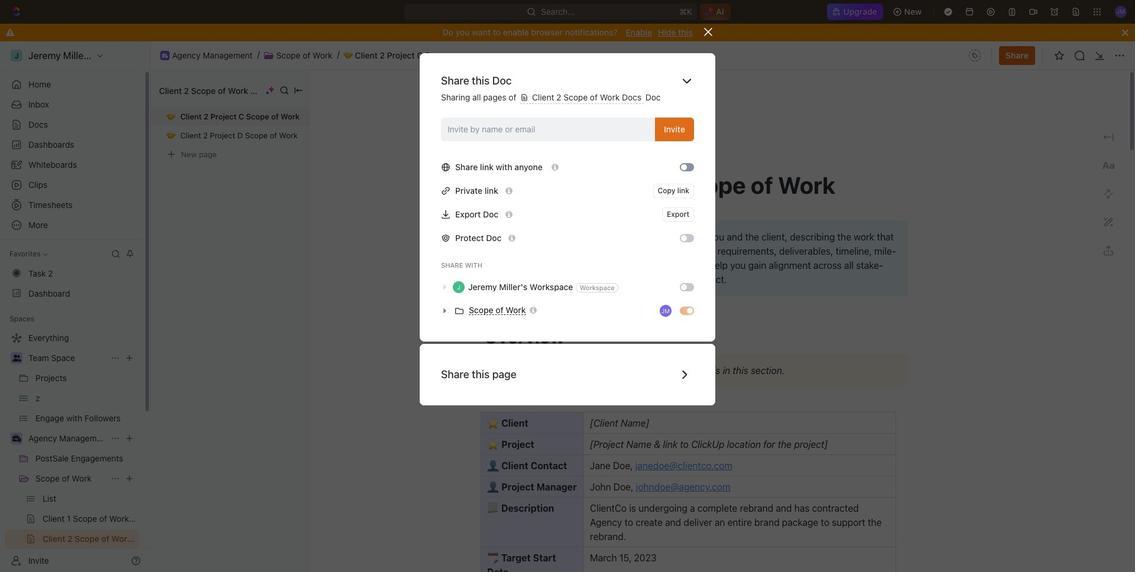 Task type: locate. For each thing, give the bounding box(es) containing it.
0 vertical spatial business time image
[[162, 53, 168, 58]]

user group image
[[12, 355, 21, 362]]

0 horizontal spatial business time image
[[12, 435, 21, 442]]

business time image inside tree
[[12, 435, 21, 442]]

1 horizontal spatial business time image
[[162, 53, 168, 58]]

tree
[[5, 329, 139, 572]]

business time image
[[162, 53, 168, 58], [12, 435, 21, 442]]

1 vertical spatial business time image
[[12, 435, 21, 442]]



Task type: vqa. For each thing, say whether or not it's contained in the screenshot.
Sidebar navigation
yes



Task type: describe. For each thing, give the bounding box(es) containing it.
Invite by name or email text field
[[448, 120, 650, 138]]

tree inside sidebar navigation
[[5, 329, 139, 572]]

sidebar navigation
[[0, 41, 151, 572]]



